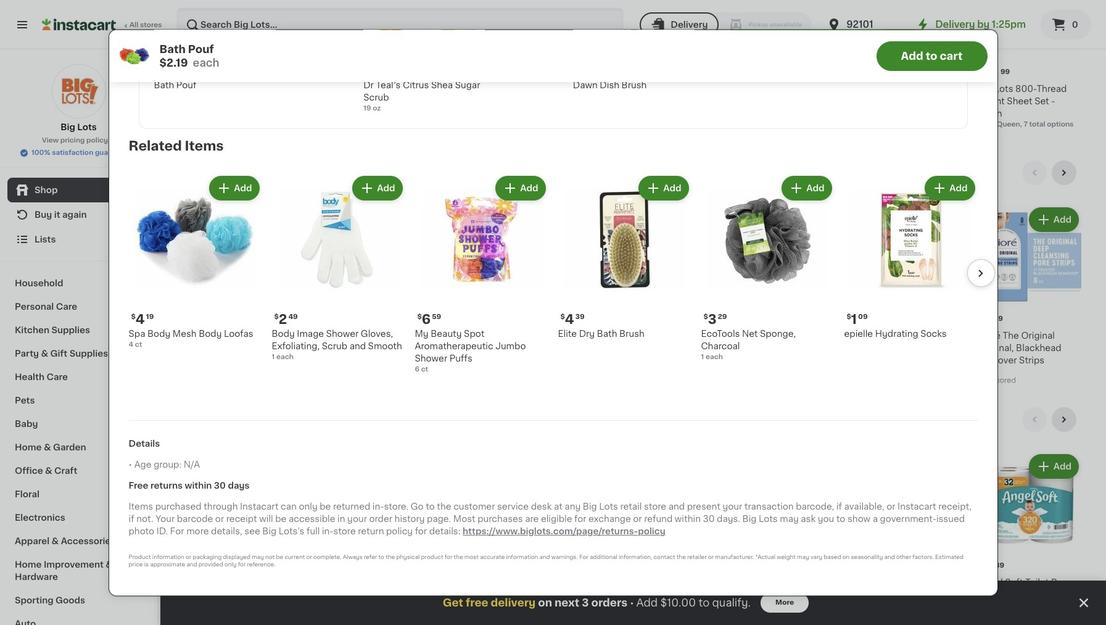 Task type: vqa. For each thing, say whether or not it's contained in the screenshot.
'Mesh' to the right
yes



Task type: locate. For each thing, give the bounding box(es) containing it.
1 vertical spatial on
[[538, 598, 552, 608]]

dawn
[[573, 81, 598, 89]]

sealy inside sealy full fresh & clean antimicrobial mattress pad
[[865, 84, 889, 93]]

within down n/a on the bottom
[[185, 482, 212, 490]]

0 horizontal spatial comforter
[[525, 109, 570, 118]]

$ inside the $ 6 59
[[417, 313, 422, 320]]

3 inside 'product' group
[[708, 313, 717, 326]]

$43.99 element
[[525, 67, 628, 83]]

home improvement & hardware
[[15, 560, 113, 581]]

home & garden link
[[7, 436, 150, 459]]

dry
[[579, 330, 595, 338], [572, 331, 588, 340]]

1 horizontal spatial •
[[630, 598, 634, 608]]

& inside "bioswiss eyebrow & bikini razor 3 ct"
[[493, 331, 500, 340]]

0 vertical spatial strong
[[813, 578, 842, 587]]

may left vary
[[797, 555, 809, 560]]

2 embroidered from the left
[[663, 84, 719, 93]]

0 horizontal spatial shower
[[326, 330, 359, 338]]

floral link
[[7, 483, 150, 506]]

big lots logo image
[[52, 64, 106, 118]]

spa for spa body mesh body loofas
[[638, 331, 655, 340]]

1 up epielle at the bottom of page
[[851, 313, 857, 326]]

spa inside spa body mesh body loofas
[[638, 331, 655, 340]]

total
[[1030, 121, 1046, 128]]

angel soft toilet paper, 8 mega rolls 8 ct
[[978, 578, 1079, 609]]

dawn dish brush button
[[573, 0, 695, 91]]

12 inside 12 burt's bees moisturizing lip balm, original beeswax, 100% natural origin
[[759, 315, 773, 328]]

3 paper from the left
[[922, 590, 947, 599]]

18 left next on the right
[[525, 602, 533, 609]]

view pricing policy
[[42, 137, 108, 144]]

most
[[453, 515, 476, 524]]

for inside aussie for dry hair – miracle moist conditioner
[[556, 331, 570, 340]]

1 home from the top
[[15, 443, 42, 452]]

$ inside $ 8 09
[[641, 562, 645, 569]]

2 mattress from the left
[[865, 109, 904, 118]]

2 down "product"
[[419, 561, 427, 574]]

ultra for strong
[[791, 578, 811, 587]]

$ for big lots premium bath tissue
[[188, 562, 192, 569]]

for inside product information or packaging displayed may not be current or complete. always refer to the physical product for the most accurate information and warnings. for additional information, contact the retailer or manufacturer. *actual weight may vary based on seasonality and other factors. estimated price is approximate and provided only for reference.
[[579, 555, 589, 560]]

0 horizontal spatial mattress
[[752, 109, 790, 118]]

4 down '$ 4 19'
[[129, 341, 133, 348]]

1 horizontal spatial delivery
[[936, 20, 975, 29]]

2 microfiber from the left
[[412, 84, 456, 93]]

beeswax,
[[787, 356, 829, 365]]

ultra inside 'charmin ultra strong toilet paper mega rolls 18 ct'
[[791, 578, 811, 587]]

$ 21 99
[[981, 68, 1010, 81], [528, 561, 557, 574], [754, 561, 784, 574]]

soft up get free delivery on next 3 orders • add $10.00 to qualify.
[[587, 578, 605, 587]]

reference.
[[247, 562, 276, 567]]

1 information from the left
[[152, 555, 184, 560]]

2 vertical spatial pouf
[[208, 331, 228, 340]]

tissue down the $ 2 79
[[185, 590, 213, 599]]

2 sealy from the left
[[865, 84, 889, 93]]

mattress inside sealy full fresh & clean antimicrobial mattress pad
[[865, 109, 904, 118]]

1 horizontal spatial mattress
[[865, 109, 904, 118]]

guarantee
[[95, 149, 131, 156]]

soak,
[[884, 344, 907, 352]]

1 horizontal spatial instacart
[[898, 503, 937, 511]]

sheet
[[345, 84, 371, 93], [459, 84, 484, 93], [1007, 97, 1033, 105]]

29 right 9
[[316, 562, 325, 569]]

scrub for image
[[322, 342, 347, 350]]

1 fresh from the left
[[809, 84, 833, 93]]

1 horizontal spatial 6
[[422, 313, 431, 326]]

$ inside $ 6 dr teal's pure epsom salt soak, therapeutic, fragrance free
[[867, 315, 872, 322]]

1 vertical spatial original
[[752, 356, 785, 365]]

lots for big lots
[[77, 123, 97, 131]]

item carousel region containing bath
[[185, 407, 1082, 625]]

2 left 79
[[192, 561, 200, 574]]

microfiber inside microfiber sheet set - gray
[[298, 84, 343, 93]]

desk
[[531, 503, 552, 511]]

or up "government-"
[[887, 503, 896, 511]]

emilia embroidered botanical queen comforter set - white button
[[525, 0, 628, 130]]

policy
[[86, 137, 108, 144], [386, 527, 413, 536], [638, 527, 666, 536]]

within
[[185, 482, 212, 490], [675, 515, 701, 524]]

1 embroidered from the left
[[553, 84, 609, 93]]

free down therapeutic,
[[911, 356, 930, 365]]

burt's
[[752, 331, 777, 340]]

6 up my
[[422, 313, 431, 326]]

emilia embroidered botanical queen comforter set - white
[[525, 84, 620, 118]]

2 tissue from the left
[[677, 590, 705, 599]]

1 horizontal spatial spa
[[638, 331, 655, 340]]

charmin up the more
[[752, 578, 788, 587]]

2 horizontal spatial charmin
[[865, 578, 902, 587]]

0 horizontal spatial 100%
[[32, 149, 50, 156]]

1 white from the left
[[595, 109, 620, 118]]

product group containing 12
[[752, 205, 855, 387]]

dr up salt
[[865, 331, 875, 340]]

6 down bikini
[[415, 366, 420, 373]]

warnings.
[[552, 555, 578, 560]]

original up blackhead
[[1021, 331, 1055, 340]]

1 horizontal spatial soft
[[1005, 578, 1024, 587]]

supplies down the "kitchen supplies" link
[[70, 349, 108, 358]]

$ 9 29
[[301, 561, 325, 574]]

$ for my beauty spot aromatherapeutic jumbo shower puffs
[[417, 313, 422, 320]]

1 horizontal spatial 29
[[718, 313, 727, 320]]

& inside "sealy queen fresh & clean antimicrobial mattress pad"
[[835, 84, 842, 93]]

toilet inside 'charmin ultra strong toilet paper mega rolls 18 ct'
[[752, 590, 775, 599]]

1 horizontal spatial mesh
[[682, 331, 706, 340]]

1 horizontal spatial if
[[837, 503, 842, 511]]

$ 21 99 for charmin ultra strong toilet paper mega rolls
[[754, 561, 784, 574]]

bath
[[160, 44, 186, 54], [154, 81, 174, 89], [597, 330, 617, 338], [185, 331, 205, 340], [185, 413, 217, 426], [264, 578, 284, 587], [654, 590, 674, 599]]

big inside big lots 800-thread count sheet set - blush pink, queen, 7 total options
[[978, 84, 992, 93]]

care inside the health care link
[[47, 373, 68, 381]]

1 ultra from the left
[[564, 578, 584, 587]]

0 horizontal spatial mesh
[[173, 330, 197, 338]]

09 up epielle at the bottom of page
[[858, 313, 868, 320]]

09 up bioswiss at left bottom
[[426, 315, 435, 322]]

apparel & accessories
[[15, 537, 116, 545]]

1 horizontal spatial strong
[[865, 590, 894, 599]]

pad inside sealy full fresh & clean antimicrobial mattress pad
[[906, 109, 922, 118]]

1
[[851, 313, 857, 326], [419, 315, 424, 328], [272, 354, 275, 360], [701, 354, 704, 360], [298, 602, 301, 609]]

0 vertical spatial on
[[843, 555, 850, 560]]

apparel
[[15, 537, 49, 545]]

1 vertical spatial pouf
[[176, 81, 197, 89]]

1 horizontal spatial store
[[644, 503, 667, 511]]

pad for queen
[[792, 109, 809, 118]]

paper inside charmin ultra soft toilet paper mega rolls 18 ct
[[551, 590, 576, 599]]

6 up epielle at the bottom of page
[[872, 315, 881, 328]]

party & gift supplies link
[[7, 342, 150, 365]]

rolls inside 'charmin ultra strong toilet paper mega rolls 18 ct'
[[832, 590, 853, 599]]

0 vertical spatial •
[[129, 461, 132, 469]]

0 horizontal spatial $ 21 99
[[528, 561, 557, 574]]

toilet for charmin ultra soft toilet paper mega rolls 18 ct
[[525, 590, 549, 599]]

1 vertical spatial •
[[630, 598, 634, 608]]

shop
[[35, 186, 58, 194]]

$ 2 49
[[274, 313, 298, 326]]

sheet down 800-
[[1007, 97, 1033, 105]]

1 horizontal spatial for
[[556, 331, 570, 340]]

19
[[171, 65, 178, 72], [364, 105, 371, 112], [146, 313, 154, 320], [996, 315, 1003, 322]]

1 pad from the left
[[792, 109, 809, 118]]

0 horizontal spatial sealy
[[752, 84, 776, 93]]

maybelline
[[298, 331, 346, 340]]

0 vertical spatial beauty
[[185, 166, 234, 179]]

hair
[[590, 331, 608, 340]]

0 horizontal spatial loofas
[[224, 330, 253, 338]]

store.
[[384, 503, 409, 511]]

59 inside the $ 6 59
[[432, 313, 441, 320]]

mega inside 'charmin ultra strong toilet paper mega rolls 18 ct'
[[805, 590, 829, 599]]

0 horizontal spatial items
[[129, 503, 153, 511]]

mega down 11
[[865, 603, 889, 611]]

scrub down maybelline
[[322, 342, 347, 350]]

1 soft from the left
[[587, 578, 605, 587]]

charmin for charmin ultra strong toilet paper mega rolls
[[752, 578, 788, 587]]

shower
[[326, 330, 359, 338], [415, 354, 447, 363]]

0 horizontal spatial tissue
[[185, 590, 213, 599]]

delivery for delivery by 1:25pm
[[936, 20, 975, 29]]

lip
[[807, 344, 820, 352]]

$ 11 59
[[867, 561, 894, 574]]

21 down https://www.biglots.com/page/returns-
[[532, 561, 546, 574]]

- inside 27 microfiber sheet set - blue
[[503, 84, 507, 93]]

0 horizontal spatial paper
[[551, 590, 576, 599]]

1 clean from the left
[[752, 97, 777, 105]]

loofas for spa body mesh body loofas
[[638, 344, 668, 352]]

0 vertical spatial for
[[556, 331, 570, 340]]

receipt,
[[939, 503, 972, 511]]

moist
[[559, 344, 583, 352]]

other
[[897, 555, 911, 560]]

free
[[911, 356, 930, 365], [129, 482, 148, 490]]

1 charmin from the left
[[525, 578, 562, 587]]

paper for charmin ultra soft toilet paper mega rolls
[[551, 590, 576, 599]]

all stores
[[130, 22, 162, 28]]

& inside 'clorox bowl brush & caddy 1 each'
[[379, 578, 386, 587]]

09 for big lots large single- ply bath tissue rolls
[[656, 562, 665, 569]]

and left the warnings.
[[540, 555, 550, 560]]

2 fresh from the left
[[908, 84, 932, 93]]

information up approximate on the bottom of page
[[152, 555, 184, 560]]

paper inside 'charmin ultra strong toilet paper mega rolls 18 ct'
[[777, 590, 803, 599]]

0 horizontal spatial bowl
[[329, 578, 350, 587]]

2 clean from the left
[[865, 97, 890, 105]]

1 vertical spatial teal's
[[877, 331, 902, 340]]

your down the returned
[[347, 515, 367, 524]]

each down charcoal
[[706, 354, 723, 360]]

toilet inside charmin ultra soft toilet paper mega rolls 18 ct
[[525, 590, 549, 599]]

6 inside my beauty spot aromatherapeutic jumbo shower puffs 6 ct
[[415, 366, 420, 373]]

& left garden
[[44, 443, 51, 452]]

99 inside $ 32 99
[[890, 68, 900, 75]]

19 up bath pouf
[[171, 65, 178, 72]]

0 horizontal spatial dr
[[364, 81, 374, 89]]

1 vertical spatial scrub
[[322, 342, 347, 350]]

ultra inside charmin ultra soft toilet paper mega rolls 18 ct
[[564, 578, 584, 587]]

2 for big lots premium bath tissue
[[192, 561, 200, 574]]

1 inside body image shower gloves, exfoliating, scrub and smooth 1 each
[[272, 354, 275, 360]]

exfoliating,
[[272, 342, 320, 350]]

59 up bioswiss at left bottom
[[432, 313, 441, 320]]

store down in
[[334, 527, 356, 536]]

loofas inside the spa body mesh body loofas 4 ct
[[224, 330, 253, 338]]

43
[[645, 68, 663, 81]]

item carousel region containing 4
[[111, 168, 995, 391]]

1 vertical spatial 39
[[995, 562, 1005, 569]]

18 inside 'charmin ultra strong toilet paper mega rolls 18 ct'
[[752, 602, 759, 609]]

pouf inside 'bath pouf $2.19 each'
[[188, 44, 214, 54]]

3 inside get free delivery on next 3 orders • add $10.00 to qualify.
[[582, 598, 589, 608]]

household link
[[7, 272, 150, 295]]

$21.99 element
[[298, 67, 402, 83]]

paper down the warnings.
[[551, 590, 576, 599]]

2 paper from the left
[[777, 590, 803, 599]]

2 bowl from the left
[[463, 578, 484, 587]]

mega for charmin ultra strong toilet paper mega rolls
[[805, 590, 829, 599]]

$ 21 99 up count
[[981, 68, 1010, 81]]

lots inside big lots large single- ply bath tissue rolls 12 ct
[[655, 578, 674, 587]]

add inside get free delivery on next 3 orders • add $10.00 to qualify.
[[637, 598, 658, 608]]

1 horizontal spatial 59
[[885, 562, 894, 569]]

each inside 'bath pouf $2.19 each'
[[193, 57, 219, 67]]

be up accessible
[[320, 503, 331, 511]]

and down waterproof at the bottom of the page
[[350, 342, 366, 350]]

1 vertical spatial 59
[[885, 562, 894, 569]]

0 vertical spatial 59
[[432, 313, 441, 320]]

scrub inside dr teal's citrus shea sugar scrub 19 oz
[[364, 93, 389, 102]]

$ for charmin essentials strong toilet paper mega rolls
[[867, 562, 872, 569]]

clean for queen
[[752, 97, 777, 105]]

toilet for charmin essentials strong toilet paper mega rolls
[[896, 590, 920, 599]]

service type group
[[640, 12, 812, 37]]

09 for epielle hydrating socks
[[858, 313, 868, 320]]

details:
[[429, 527, 461, 536]]

tissue down large
[[677, 590, 705, 599]]

0 horizontal spatial pad
[[792, 109, 809, 118]]

bioswiss eyebrow & bikini razor 3 ct
[[412, 331, 500, 362]]

clean
[[752, 97, 777, 105], [865, 97, 890, 105]]

mattress for sealy full fresh & clean antimicrobial mattress pad
[[865, 109, 904, 118]]

pad inside "sealy queen fresh & clean antimicrobial mattress pad"
[[792, 109, 809, 118]]

2 soft from the left
[[1005, 578, 1024, 587]]

1 horizontal spatial 30
[[703, 515, 715, 524]]

$ inside $ 4 39
[[561, 313, 565, 320]]

0 horizontal spatial soft
[[587, 578, 605, 587]]

$ for big lots large single- ply bath tissue rolls
[[641, 562, 645, 569]]

each up 21 99
[[193, 57, 219, 67]]

0 horizontal spatial policy
[[86, 137, 108, 144]]

body image shower gloves, exfoliating, scrub and smooth 1 each
[[272, 330, 402, 360]]

1 horizontal spatial tissue
[[677, 590, 705, 599]]

1 vertical spatial loofas
[[638, 344, 668, 352]]

19 inside $ 2 19
[[171, 65, 178, 72]]

0 horizontal spatial on
[[538, 598, 552, 608]]

1 horizontal spatial pad
[[906, 109, 922, 118]]

ply
[[638, 590, 652, 599]]

99 down the warnings.
[[548, 562, 557, 569]]

antimicrobial for full
[[892, 97, 950, 105]]

21 for charmin ultra strong toilet paper mega rolls
[[759, 561, 773, 574]]

3
[[828, 20, 835, 30], [708, 313, 717, 326], [412, 355, 416, 362], [582, 598, 589, 608]]

product group
[[129, 173, 262, 350], [272, 173, 405, 362], [415, 173, 548, 375], [558, 173, 691, 340], [701, 173, 835, 362], [844, 173, 978, 340], [185, 205, 289, 342], [298, 205, 402, 387], [412, 205, 515, 364], [525, 205, 628, 387], [638, 205, 742, 364], [752, 205, 855, 387], [865, 205, 968, 376], [978, 205, 1082, 387], [978, 452, 1082, 611]]

2 home from the top
[[15, 560, 42, 569]]

product group containing 3
[[701, 173, 835, 362]]

comforter for emilia
[[525, 109, 570, 118]]

comforter down botanical
[[525, 109, 570, 118]]

1 paper from the left
[[551, 590, 576, 599]]

1 horizontal spatial 12
[[759, 315, 773, 328]]

big lots premium bath tissue
[[185, 578, 284, 599]]

1 horizontal spatial paper
[[777, 590, 803, 599]]

soft inside angel soft toilet paper, 8 mega rolls 8 ct
[[1005, 578, 1024, 587]]

&
[[835, 84, 842, 93], [935, 84, 942, 93], [686, 109, 692, 118], [493, 331, 500, 340], [41, 349, 48, 358], [44, 443, 51, 452], [45, 467, 52, 475], [52, 537, 59, 545], [106, 560, 113, 569], [379, 578, 386, 587]]

0 horizontal spatial queen
[[568, 97, 597, 105]]

1 sealy from the left
[[752, 84, 776, 93]]

& right 'navy'
[[686, 109, 692, 118]]

spa inside the spa body mesh body loofas 4 ct
[[129, 330, 145, 338]]

0 horizontal spatial strong
[[813, 578, 842, 587]]

toilet for charmin ultra strong toilet paper mega rolls 18 ct
[[752, 590, 775, 599]]

1 horizontal spatial beauty
[[431, 330, 462, 338]]

lots up count
[[995, 84, 1014, 93]]

4 for spa body mesh body loofas
[[136, 313, 145, 326]]

$8.09 element
[[525, 313, 628, 329]]

brush for dawn dish brush
[[622, 81, 647, 89]]

to inside product information or packaging displayed may not be current or complete. always refer to the physical product for the most accurate information and warnings. for additional information, contact the retailer or manufacturer. *actual weight may vary based on seasonality and other factors. estimated price is approximate and provided only for reference.
[[379, 555, 384, 560]]

supplies up party & gift supplies link
[[51, 326, 90, 334]]

$ 21 99 down *actual
[[754, 561, 784, 574]]

1 vertical spatial only
[[225, 562, 237, 567]]

0 vertical spatial 100%
[[32, 149, 50, 156]]

0 vertical spatial pouf
[[188, 44, 214, 54]]

supplies
[[51, 326, 90, 334], [70, 349, 108, 358]]

dish
[[600, 81, 620, 89]]

1 18 from the left
[[525, 602, 533, 609]]

0 horizontal spatial information
[[152, 555, 184, 560]]

comfort
[[212, 97, 249, 105]]

1 horizontal spatial 09
[[656, 562, 665, 569]]

1 mattress from the left
[[752, 109, 790, 118]]

0 vertical spatial only
[[299, 503, 318, 511]]

1 horizontal spatial fresh
[[908, 84, 932, 93]]

kitchen supplies
[[15, 326, 90, 334]]

18 for charmin ultra strong toilet paper mega rolls
[[752, 602, 759, 609]]

100% inside 12 burt's bees moisturizing lip balm, original beeswax, 100% natural origin
[[831, 356, 854, 365]]

policy down history
[[386, 527, 413, 536]]

1 antimicrobial from the left
[[779, 97, 836, 105]]

and inside body image shower gloves, exfoliating, scrub and smooth 1 each
[[350, 342, 366, 350]]

0 vertical spatial brush
[[622, 81, 647, 89]]

paper down essentials
[[922, 590, 947, 599]]

for right "product"
[[445, 555, 453, 560]]

0 vertical spatial 39
[[576, 313, 585, 320]]

delivery inside delivery by 1:25pm link
[[936, 20, 975, 29]]

- down thread
[[1052, 97, 1056, 105]]

bioswiss
[[412, 331, 451, 340]]

set right "sugar"
[[486, 84, 501, 93]]

toilet right the qualify. at the bottom right of page
[[752, 590, 775, 599]]

if left not.
[[129, 515, 134, 524]]

fresh for queen
[[809, 84, 833, 93]]

9
[[305, 561, 314, 574]]

4 up "elite"
[[565, 313, 574, 326]]

teal's up the oz
[[376, 81, 401, 89]]

toilet inside charmin essentials strong toilet paper mega rolls
[[896, 590, 920, 599]]

set down quatrefoil
[[638, 109, 653, 118]]

to right "refer"
[[379, 555, 384, 560]]

99 for lysol toilet bowl cleaner gel stain removal
[[428, 562, 438, 569]]

0 vertical spatial shower
[[326, 330, 359, 338]]

2 pad from the left
[[906, 109, 922, 118]]

3 right all
[[828, 20, 835, 30]]

18 for charmin ultra soft toilet paper mega rolls
[[525, 602, 533, 609]]

1 bowl from the left
[[329, 578, 350, 587]]

on right based
[[843, 555, 850, 560]]

clean inside sealy full fresh & clean antimicrobial mattress pad
[[865, 97, 890, 105]]

0 horizontal spatial original
[[752, 356, 785, 365]]

shower up brownish
[[326, 330, 359, 338]]

home inside 'link'
[[15, 443, 42, 452]]

ultra up the more
[[791, 578, 811, 587]]

body inside body image shower gloves, exfoliating, scrub and smooth 1 each
[[272, 330, 295, 338]]

smooth
[[368, 342, 402, 350]]

be right "not"
[[276, 555, 283, 560]]

bowl right clorox
[[329, 578, 350, 587]]

1 horizontal spatial queen
[[778, 84, 807, 93]]

each inside ecotools net sponge, charcoal 1 each
[[706, 354, 723, 360]]

2 antimicrobial from the left
[[892, 97, 950, 105]]

$ for big lots 800-thread count sheet set - blush
[[981, 68, 985, 75]]

2 vertical spatial for
[[579, 555, 589, 560]]

1 horizontal spatial dr
[[865, 331, 875, 340]]

3 down bikini
[[412, 355, 416, 362]]

bioré
[[978, 331, 1001, 340]]

1 down charcoal
[[701, 354, 704, 360]]

• left age
[[129, 461, 132, 469]]

all
[[130, 22, 138, 28]]

99 right the 32
[[890, 68, 900, 75]]

sheet down $21.99 element
[[345, 84, 371, 93]]

1 inside 'clorox bowl brush & caddy 1 each'
[[298, 602, 301, 609]]

92101 button
[[827, 7, 901, 42]]

charmin down product information or packaging displayed may not be current or complete. always refer to the physical product for the most accurate information and warnings. for additional information, contact the retailer or manufacturer. *actual weight may vary based on seasonality and other factors. estimated price is approximate and provided only for reference.
[[525, 578, 562, 587]]

99 inside 21 99
[[208, 68, 217, 75]]

bowl
[[329, 578, 350, 587], [463, 578, 484, 587]]

3 up ecotools
[[708, 313, 717, 326]]

0 vertical spatial scrub
[[364, 93, 389, 102]]

for
[[575, 515, 587, 524], [415, 527, 427, 536], [445, 555, 453, 560], [238, 562, 246, 567]]

scrub for teal's
[[364, 93, 389, 102]]

charmin
[[525, 578, 562, 587], [752, 578, 788, 587], [865, 578, 902, 587]]

spa body mesh body loofas
[[638, 331, 732, 352]]

0 horizontal spatial teal's
[[376, 81, 401, 89]]

99 for charmin ultra soft toilet paper mega rolls
[[548, 562, 557, 569]]

99 up "perfect"
[[208, 68, 217, 75]]

be down the can
[[275, 515, 287, 524]]

bath inside 'bath pouf $2.19 each'
[[160, 44, 186, 54]]

add to cart
[[901, 51, 963, 60]]

sealy full fresh & clean antimicrobial mattress pad
[[865, 84, 950, 118]]

free returns within 30 days
[[129, 482, 250, 490]]

$ for elite dry bath brush
[[561, 313, 565, 320]]

1 horizontal spatial white
[[695, 109, 720, 118]]

& up jumbo
[[493, 331, 500, 340]]

99 for charmin ultra strong toilet paper mega rolls
[[774, 562, 784, 569]]

mesh
[[173, 330, 197, 338], [682, 331, 706, 340]]

white right 'navy'
[[695, 109, 720, 118]]

net
[[742, 330, 758, 338]]

1 instacart from the left
[[240, 503, 279, 511]]

goods
[[56, 596, 85, 605]]

household
[[15, 279, 63, 288]]

1 horizontal spatial sealy
[[865, 84, 889, 93]]

1 vertical spatial free
[[129, 482, 148, 490]]

$ inside $ 2 49
[[274, 313, 279, 320]]

2 horizontal spatial 4
[[565, 313, 574, 326]]

lots for big lots 800-thread count sheet set - blush pink, queen, 7 total options
[[995, 84, 1014, 93]]

& inside home improvement & hardware
[[106, 560, 113, 569]]

scrub
[[364, 93, 389, 102], [322, 342, 347, 350]]

1 horizontal spatial shower
[[415, 354, 447, 363]]

razor
[[437, 344, 462, 352]]

charmin inside charmin ultra soft toilet paper mega rolls 18 ct
[[525, 578, 562, 587]]

mega inside charmin ultra soft toilet paper mega rolls 18 ct
[[578, 590, 603, 599]]

$ 1 09 up my
[[414, 315, 435, 328]]

scrub up the oz
[[364, 93, 389, 102]]

0 horizontal spatial embroidered
[[553, 84, 609, 93]]

1 microfiber from the left
[[298, 84, 343, 93]]

sponsored badge image
[[978, 377, 1016, 384]]

item carousel region
[[185, 161, 1082, 398], [111, 168, 995, 391], [185, 407, 1082, 625]]

0 horizontal spatial antimicrobial
[[779, 97, 836, 105]]

1 tissue from the left
[[185, 590, 213, 599]]

rolls inside charmin ultra soft toilet paper mega rolls 18 ct
[[605, 590, 626, 599]]

21 down *actual
[[759, 561, 773, 574]]

fresh inside "sealy queen fresh & clean antimicrobial mattress pad"
[[809, 84, 833, 93]]

2 18 from the left
[[752, 602, 759, 609]]

39 up angel on the bottom
[[995, 562, 1005, 569]]

1 horizontal spatial microfiber
[[412, 84, 456, 93]]

paper for charmin ultra strong toilet paper mega rolls
[[777, 590, 803, 599]]

1 vertical spatial 100%
[[831, 356, 854, 365]]

care inside personal care link
[[56, 302, 77, 311]]

home up office
[[15, 443, 42, 452]]

None search field
[[176, 7, 624, 42]]

packaging
[[193, 555, 222, 560]]

0 horizontal spatial within
[[185, 482, 212, 490]]

0 horizontal spatial if
[[129, 515, 134, 524]]

pouf for bath pouf $2.19 each
[[188, 44, 214, 54]]

buy it again
[[35, 210, 87, 219]]

charmin down "$ 11 59"
[[865, 578, 902, 587]]

bath pouf
[[154, 81, 197, 89]]

27
[[419, 68, 435, 81]]

loofas for spa body mesh body loofas 4 ct
[[224, 330, 253, 338]]

brush inside 'clorox bowl brush & caddy 1 each'
[[352, 578, 377, 587]]

strong inside 'charmin ultra strong toilet paper mega rolls 18 ct'
[[813, 578, 842, 587]]

microfiber down "27" at the left top of the page
[[412, 84, 456, 93]]

0 horizontal spatial 4
[[129, 341, 133, 348]]

2 charmin from the left
[[752, 578, 788, 587]]

6
[[422, 313, 431, 326], [872, 315, 881, 328], [415, 366, 420, 373]]

for right id. at the left
[[170, 527, 184, 536]]

0 horizontal spatial $ 1 09
[[414, 315, 435, 328]]

set inside emilia embroidered botanical queen comforter set - white
[[572, 109, 587, 118]]

barcode
[[177, 515, 213, 524]]

sleeper
[[245, 84, 278, 93]]

garden
[[53, 443, 86, 452]]

& left gift
[[41, 349, 48, 358]]

2 ultra from the left
[[791, 578, 811, 587]]

shower inside my beauty spot aromatherapeutic jumbo shower puffs 6 ct
[[415, 354, 447, 363]]

1 horizontal spatial on
[[843, 555, 850, 560]]

59 for 6
[[432, 313, 441, 320]]

1 horizontal spatial your
[[723, 503, 743, 511]]

antimicrobial inside sealy full fresh & clean antimicrobial mattress pad
[[892, 97, 950, 105]]

big up ply
[[638, 578, 652, 587]]

1 horizontal spatial $ 1 09
[[847, 313, 868, 326]]

beauty down related items
[[185, 166, 234, 179]]

in- up order
[[373, 503, 384, 511]]

fresh
[[809, 84, 833, 93], [908, 84, 932, 93]]

0 horizontal spatial charmin
[[525, 578, 562, 587]]

21
[[192, 68, 206, 81], [985, 68, 1000, 81], [532, 561, 546, 574], [759, 561, 773, 574]]

3 charmin from the left
[[865, 578, 902, 587]]

and inside items purchased through instacart can only be returned in-store. go to the customer service desk at any big lots retail store and present your transaction barcode, if available, or instacart receipt, if not. your barcode or receipt will be accessible in your order history page. most purchases are eligible for exchange or refund within 30 days. big lots may ask you to show a government-issued photo id. for more details, see big lots's full in-store return policy for details:
[[669, 503, 685, 511]]

2 vertical spatial brush
[[352, 578, 377, 587]]

ct
[[135, 341, 142, 348], [418, 355, 425, 362], [421, 366, 428, 373], [534, 602, 541, 609], [647, 602, 654, 609], [761, 602, 768, 609], [985, 602, 992, 609]]

2 white from the left
[[695, 109, 720, 118]]

big right any
[[583, 503, 597, 511]]

set down thread
[[1035, 97, 1049, 105]]

paper up the more
[[777, 590, 803, 599]]

clean for full
[[865, 97, 890, 105]]

related items
[[129, 139, 224, 152]]

instacart logo image
[[42, 17, 116, 32]]

treatment tracker modal dialog
[[160, 581, 1106, 625]]

emilia
[[525, 84, 551, 93]]

mega down angel on the bottom
[[986, 590, 1011, 599]]

& down add to cart button
[[935, 84, 942, 93]]

teal's
[[376, 81, 401, 89], [877, 331, 902, 340]]

$ for bioswiss eyebrow & bikini razor
[[414, 315, 419, 322]]

sealy inside "sealy queen fresh & clean antimicrobial mattress pad"
[[752, 84, 776, 93]]

4 for elite dry bath brush
[[565, 313, 574, 326]]



Task type: describe. For each thing, give the bounding box(es) containing it.
rolls for charmin ultra soft toilet paper mega rolls
[[605, 590, 626, 599]]

big down will
[[262, 527, 277, 536]]

0 vertical spatial if
[[837, 503, 842, 511]]

only inside items purchased through instacart can only be returned in-store. go to the customer service desk at any big lots retail store and present your transaction barcode, if available, or instacart receipt, if not. your barcode or receipt will be accessible in your order history page. most purchases are eligible for exchange or refund within 30 days. big lots may ask you to show a government-issued photo id. for more details, see big lots's full in-store return policy for details:
[[299, 503, 318, 511]]

rolls inside big lots large single- ply bath tissue rolls 12 ct
[[707, 590, 728, 599]]

and left other at the right of page
[[885, 555, 895, 560]]

lysol toilet bowl cleaner gel stain removal
[[412, 578, 487, 611]]

bath inside big lots large single- ply bath tissue rolls 12 ct
[[654, 590, 674, 599]]

the inside items purchased through instacart can only be returned in-store. go to the customer service desk at any big lots retail store and present your transaction barcode, if available, or instacart receipt, if not. your barcode or receipt will be accessible in your order history page. most purchases are eligible for exchange or refund within 30 days. big lots may ask you to show a government-issued photo id. for more details, see big lots's full in-store return policy for details:
[[437, 503, 451, 511]]

days.
[[717, 515, 740, 524]]

1 vertical spatial be
[[275, 515, 287, 524]]

paper inside charmin essentials strong toilet paper mega rolls
[[922, 590, 947, 599]]

seasonality
[[851, 555, 883, 560]]

1 vertical spatial brush
[[620, 330, 645, 338]]

2 horizontal spatial policy
[[638, 527, 666, 536]]

1 vertical spatial supplies
[[70, 349, 108, 358]]

or up 9
[[306, 555, 312, 560]]

2 for bath pouf
[[161, 64, 169, 77]]

charmin for charmin ultra soft toilet paper mega rolls
[[525, 578, 562, 587]]

may inside items purchased through instacart can only be returned in-store. go to the customer service desk at any big lots retail store and present your transaction barcode, if available, or instacart receipt, if not. your barcode or receipt will be accessible in your order history page. most purchases are eligible for exchange or refund within 30 days. big lots may ask you to show a government-issued photo id. for more details, see big lots's full in-store return policy for details:
[[780, 515, 799, 524]]

2 vertical spatial 8
[[978, 602, 983, 609]]

2 instacart from the left
[[898, 503, 937, 511]]

home for home & garden
[[15, 443, 42, 452]]

more
[[776, 599, 794, 606]]

0 horizontal spatial •
[[129, 461, 132, 469]]

ecotools net sponge, charcoal 1 each
[[701, 330, 796, 360]]

stores
[[140, 22, 162, 28]]

mega for charmin ultra soft toilet paper mega rolls
[[578, 590, 603, 599]]

99 for big lots 800-thread count sheet set - blush
[[1001, 68, 1010, 75]]

can
[[281, 503, 297, 511]]

100% satisfaction guarantee button
[[19, 146, 138, 158]]

pricing
[[60, 137, 85, 144]]

lots down transaction
[[759, 515, 778, 524]]

2 bath pouf
[[185, 315, 228, 340]]

or down retail
[[633, 515, 642, 524]]

baby
[[15, 420, 38, 428]]

be inside product information or packaging displayed may not be current or complete. always refer to the physical product for the most accurate information and warnings. for additional information, contact the retailer or manufacturer. *actual weight may vary based on seasonality and other factors. estimated price is approximate and provided only for reference.
[[276, 555, 283, 560]]

1 horizontal spatial 39
[[995, 562, 1005, 569]]

ct inside charmin ultra soft toilet paper mega rolls 18 ct
[[534, 602, 541, 609]]

bowl inside 'clorox bowl brush & caddy 1 each'
[[329, 578, 350, 587]]

queen,
[[997, 121, 1022, 128]]

party
[[15, 349, 39, 358]]

& inside sealy full fresh & clean antimicrobial mattress pad
[[935, 84, 942, 93]]

$ for body image shower gloves, exfoliating, scrub and smooth
[[274, 313, 279, 320]]

charmin ultra soft toilet paper mega rolls 18 ct
[[525, 578, 626, 609]]

citrus
[[403, 81, 429, 89]]

92101
[[847, 20, 874, 29]]

and left 79
[[187, 562, 197, 567]]

rolls inside charmin essentials strong toilet paper mega rolls
[[892, 603, 913, 611]]

1 inside ecotools net sponge, charcoal 1 each
[[701, 354, 704, 360]]

59 for 11
[[885, 562, 894, 569]]

charmin essentials strong toilet paper mega rolls
[[865, 578, 948, 611]]

mesh for spa body mesh body loofas 4 ct
[[173, 330, 197, 338]]

& inside 'link'
[[44, 443, 51, 452]]

shop link
[[7, 178, 150, 202]]

order
[[369, 515, 392, 524]]

$ for bath pouf
[[156, 65, 161, 72]]

mesh for spa body mesh body loofas
[[682, 331, 706, 340]]

sheet inside 27 microfiber sheet set - blue
[[459, 84, 484, 93]]

& inside 43 casa embroidered quatrefoil comforter set - navy & white
[[686, 109, 692, 118]]

your
[[156, 515, 175, 524]]

2 for lysol toilet bowl cleaner gel stain removal
[[419, 561, 427, 574]]

bed
[[185, 109, 203, 118]]

$ 21 99 for charmin ultra soft toilet paper mega rolls
[[528, 561, 557, 574]]

bath inside 'big lots premium bath tissue'
[[264, 578, 284, 587]]

gray
[[298, 97, 319, 105]]

2 for body image shower gloves, exfoliating, scrub and smooth
[[279, 313, 287, 326]]

09 for bioswiss eyebrow & bikini razor
[[426, 315, 435, 322]]

puffs
[[450, 354, 473, 363]]

0 vertical spatial supplies
[[51, 326, 90, 334]]

additional
[[590, 555, 618, 560]]

care for health care
[[47, 373, 68, 381]]

retailer
[[687, 555, 707, 560]]

21 for big lots 800-thread count sheet set - blush
[[985, 68, 1000, 81]]

big inside big lots link
[[61, 123, 75, 131]]

*actual
[[756, 555, 776, 560]]

lists link
[[7, 227, 150, 252]]

contact
[[654, 555, 675, 560]]

spa body mesh body loofas 4 ct
[[129, 330, 253, 348]]

white inside 43 casa embroidered quatrefoil comforter set - navy & white
[[695, 109, 720, 118]]

qualify.
[[712, 598, 751, 608]]

$ for spa body mesh body loofas
[[131, 313, 136, 320]]

- inside 43 casa embroidered quatrefoil comforter set - navy & white
[[655, 109, 659, 118]]

more
[[186, 527, 209, 536]]

each inside 'clorox bowl brush & caddy 1 each'
[[303, 602, 320, 609]]

white inside emilia embroidered botanical queen comforter set - white
[[595, 109, 620, 118]]

lysol
[[412, 578, 435, 587]]

service
[[497, 503, 529, 511]]

embroidered inside emilia embroidered botanical queen comforter set - white
[[553, 84, 609, 93]]

items purchased through instacart can only be returned in-store. go to the customer service desk at any big lots retail store and present your transaction barcode, if available, or instacart receipt, if not. your barcode or receipt will be accessible in your order history page. most purchases are eligible for exchange or refund within 30 days. big lots may ask you to show a government-issued photo id. for more details, see big lots's full in-store return policy for details:
[[129, 503, 972, 536]]

3 inside button
[[828, 20, 835, 30]]

office
[[15, 467, 43, 475]]

charcoal
[[701, 342, 740, 350]]

microfiber inside 27 microfiber sheet set - blue
[[412, 84, 456, 93]]

queen inside emilia embroidered botanical queen comforter set - white
[[568, 97, 597, 105]]

shower inside body image shower gloves, exfoliating, scrub and smooth 1 each
[[326, 330, 359, 338]]

caddy
[[298, 590, 327, 599]]

or down through on the left of page
[[215, 515, 224, 524]]

$ for epielle hydrating socks
[[847, 313, 851, 320]]

for down displayed
[[238, 562, 246, 567]]

dry inside aussie for dry hair – miracle moist conditioner
[[572, 331, 588, 340]]

mega inside charmin essentials strong toilet paper mega rolls
[[865, 603, 889, 611]]

on inside product information or packaging displayed may not be current or complete. always refer to the physical product for the most accurate information and warnings. for additional information, contact the retailer or manufacturer. *actual weight may vary based on seasonality and other factors. estimated price is approximate and provided only for reference.
[[843, 555, 850, 560]]

bowl inside lysol toilet bowl cleaner gel stain removal
[[463, 578, 484, 587]]

$ for clorox bowl brush & caddy
[[301, 562, 305, 569]]

0 vertical spatial be
[[320, 503, 331, 511]]

to right you
[[837, 515, 846, 524]]

sealy for sealy full fresh & clean antimicrobial mattress pad
[[865, 84, 889, 93]]

always
[[343, 555, 363, 560]]

pouf for bath pouf
[[176, 81, 197, 89]]

19 inside dr teal's citrus shea sugar scrub 19 oz
[[364, 105, 371, 112]]

100% inside button
[[32, 149, 50, 156]]

or right retailer
[[708, 555, 714, 560]]

12 burt's bees moisturizing lip balm, original beeswax, 100% natural origin
[[752, 315, 854, 377]]

fresh for full
[[908, 84, 932, 93]]

maybelline waterproof mascara brownish black
[[298, 331, 397, 365]]

30 inside items purchased through instacart can only be returned in-store. go to the customer service desk at any big lots retail store and present your transaction barcode, if available, or instacart receipt, if not. your barcode or receipt will be accessible in your order history page. most purchases are eligible for exchange or refund within 30 days. big lots may ask you to show a government-issued photo id. for more details, see big lots's full in-store return policy for details:
[[703, 515, 715, 524]]

ct inside the spa body mesh body loofas 4 ct
[[135, 341, 142, 348]]

for inside items purchased through instacart can only be returned in-store. go to the customer service desk at any big lots retail store and present your transaction barcode, if available, or instacart receipt, if not. your barcode or receipt will be accessible in your order history page. most purchases are eligible for exchange or refund within 30 days. big lots may ask you to show a government-issued photo id. for more details, see big lots's full in-store return policy for details:
[[170, 527, 184, 536]]

delivery for delivery
[[671, 20, 708, 29]]

dr inside $ 6 dr teal's pure epsom salt soak, therapeutic, fragrance free
[[865, 331, 875, 340]]

comforter for 43
[[684, 97, 729, 105]]

$ for charmin ultra strong toilet paper mega rolls
[[754, 562, 759, 569]]

pillows
[[205, 109, 235, 118]]

strong for essentials
[[865, 590, 894, 599]]

0 vertical spatial 8
[[645, 561, 654, 574]]

eligible
[[541, 515, 572, 524]]

29 for 3
[[718, 313, 727, 320]]

regal
[[185, 97, 210, 105]]

set inside 43 casa embroidered quatrefoil comforter set - navy & white
[[638, 109, 653, 118]]

teal's inside $ 6 dr teal's pure epsom salt soak, therapeutic, fragrance free
[[877, 331, 902, 340]]

$ 1 09 for epielle hydrating socks
[[847, 313, 868, 326]]

elite
[[558, 330, 577, 338]]

improvement
[[44, 560, 104, 569]]

the left retailer
[[677, 555, 686, 560]]

0 vertical spatial your
[[723, 503, 743, 511]]

lots for big lots large single- ply bath tissue rolls 12 ct
[[655, 578, 674, 587]]

lots for big lots premium bath tissue
[[201, 578, 220, 587]]

ct inside "bioswiss eyebrow & bikini razor 3 ct"
[[418, 355, 425, 362]]

0 button
[[1041, 10, 1092, 39]]

only inside product information or packaging displayed may not be current or complete. always refer to the physical product for the most accurate information and warnings. for additional information, contact the retailer or manufacturer. *actual weight may vary based on seasonality and other factors. estimated price is approximate and provided only for reference.
[[225, 562, 237, 567]]

at
[[554, 503, 563, 511]]

care for personal care
[[56, 302, 77, 311]]

purchased
[[155, 503, 202, 511]]

delivery
[[491, 598, 536, 608]]

for down any
[[575, 515, 587, 524]]

0
[[1072, 20, 1078, 29]]

- inside microfiber sheet set - gray
[[390, 84, 393, 93]]

ct inside big lots large single- ply bath tissue rolls 12 ct
[[647, 602, 654, 609]]

brush for clorox bowl brush & caddy 1 each
[[352, 578, 377, 587]]

to inside button
[[926, 51, 938, 60]]

details
[[129, 440, 160, 448]]

refund
[[644, 515, 673, 524]]

big lots
[[61, 123, 97, 131]]

or up the $ 2 79
[[186, 555, 191, 560]]

ct inside 'charmin ultra strong toilet paper mega rolls 18 ct'
[[761, 602, 768, 609]]

to right go
[[426, 503, 435, 511]]

29 for 9
[[316, 562, 325, 569]]

all
[[813, 20, 826, 30]]

$ 4 19
[[131, 313, 154, 326]]

set inside big lots 800-thread count sheet set - blush pink, queen, 7 total options
[[1035, 97, 1049, 105]]

will
[[259, 515, 273, 524]]

fragrance
[[865, 356, 908, 365]]

on inside get free delivery on next 3 orders • add $10.00 to qualify.
[[538, 598, 552, 608]]

exchange
[[589, 515, 631, 524]]

big lots 800-thread count sheet set - blush pink, queen, 7 total options
[[978, 84, 1074, 128]]

sheet inside big lots 800-thread count sheet set - blush pink, queen, 7 total options
[[1007, 97, 1033, 105]]

0 vertical spatial store
[[644, 503, 667, 511]]

ct inside my beauty spot aromatherapeutic jumbo shower puffs 6 ct
[[421, 366, 428, 373]]

4 inside the spa body mesh body loofas 4 ct
[[129, 341, 133, 348]]

toilet inside angel soft toilet paper, 8 mega rolls 8 ct
[[1026, 578, 1049, 587]]

clorox
[[298, 578, 327, 587]]

may up reference.
[[252, 555, 264, 560]]

queen inside "sealy queen fresh & clean antimicrobial mattress pad"
[[778, 84, 807, 93]]

0 horizontal spatial beauty
[[185, 166, 234, 179]]

2 information from the left
[[506, 555, 538, 560]]

history
[[395, 515, 425, 524]]

most
[[465, 555, 479, 560]]

aussie
[[525, 331, 554, 340]]

items inside items purchased through instacart can only be returned in-store. go to the customer service desk at any big lots retail store and present your transaction barcode, if available, or instacart receipt, if not. your barcode or receipt will be accessible in your order history page. most purchases are eligible for exchange or refund within 30 days. big lots may ask you to show a government-issued photo id. for more details, see big lots's full in-store return policy for details:
[[129, 503, 153, 511]]

19 up bioré
[[996, 315, 1003, 322]]

21 for charmin ultra soft toilet paper mega rolls
[[532, 561, 546, 574]]

6 for $ 6 59
[[422, 313, 431, 326]]

$ 21 99 for big lots 800-thread count sheet set - blush
[[981, 68, 1010, 81]]

id.
[[157, 527, 168, 536]]

free inside $ 6 dr teal's pure epsom salt soak, therapeutic, fragrance free
[[911, 356, 930, 365]]

$ for sealy full fresh & clean antimicrobial mattress pad
[[867, 68, 872, 75]]

big inside 'big lots premium bath tissue'
[[185, 578, 199, 587]]

dr inside dr teal's citrus shea sugar scrub 19 oz
[[364, 81, 374, 89]]

$ 1 09 for bioswiss eyebrow & bikini razor
[[414, 315, 435, 328]]

epsom
[[926, 331, 956, 340]]

ct inside angel soft toilet paper, 8 mega rolls 8 ct
[[985, 602, 992, 609]]

pouf inside 2 bath pouf
[[208, 331, 228, 340]]

strong for ultra
[[813, 578, 842, 587]]

21 up serta
[[192, 68, 206, 81]]

each inside body image shower gloves, exfoliating, scrub and smooth 1 each
[[276, 354, 294, 360]]

0 vertical spatial in-
[[373, 503, 384, 511]]

dr teal's citrus shea sugar scrub 19 oz
[[364, 81, 480, 112]]

0 horizontal spatial your
[[347, 515, 367, 524]]

accurate
[[480, 555, 505, 560]]

sheet inside microfiber sheet set - gray
[[345, 84, 371, 93]]

by
[[978, 20, 990, 29]]

1 vertical spatial 8
[[978, 590, 984, 599]]

for down history
[[415, 527, 427, 536]]

charmin inside charmin essentials strong toilet paper mega rolls
[[865, 578, 902, 587]]

baby link
[[7, 412, 150, 436]]

n/a
[[184, 461, 200, 469]]

$ for lysol toilet bowl cleaner gel stain removal
[[414, 562, 419, 569]]

soft inside charmin ultra soft toilet paper mega rolls 18 ct
[[587, 578, 605, 587]]

embroidered inside 43 casa embroidered quatrefoil comforter set - navy & white
[[663, 84, 719, 93]]

item carousel region containing beauty
[[185, 161, 1082, 398]]

antimicrobial for queen
[[779, 97, 836, 105]]

group:
[[154, 461, 182, 469]]

$ 2 99
[[414, 561, 438, 574]]

remover
[[978, 356, 1017, 365]]

1 vertical spatial in-
[[322, 527, 334, 536]]

home for home improvement & hardware
[[15, 560, 42, 569]]

personal care link
[[7, 295, 150, 318]]

rolls for angel soft toilet paper, 8 mega rolls
[[1013, 590, 1034, 599]]

epielle
[[844, 330, 873, 338]]

set inside 27 microfiber sheet set - blue
[[486, 84, 501, 93]]

0 horizontal spatial store
[[334, 527, 356, 536]]

age
[[134, 461, 152, 469]]

& right apparel
[[52, 537, 59, 545]]

• inside get free delivery on next 3 orders • add $10.00 to qualify.
[[630, 598, 634, 608]]

original inside the bioré the original original, blackhead remover strips
[[1021, 331, 1055, 340]]

2 inside 2 bath pouf
[[192, 315, 200, 328]]

mega for angel soft toilet paper, 8 mega rolls
[[986, 590, 1011, 599]]

$ for charmin ultra soft toilet paper mega rolls
[[528, 562, 532, 569]]

the
[[1003, 331, 1019, 340]]

aussie for dry hair – miracle moist conditioner button
[[525, 205, 628, 376]]

0 vertical spatial items
[[185, 139, 224, 152]]

mattress for sealy queen fresh & clean antimicrobial mattress pad
[[752, 109, 790, 118]]

ultra for soft
[[564, 578, 584, 587]]

personal care
[[15, 302, 77, 311]]

6 for $ 6 dr teal's pure epsom salt soak, therapeutic, fragrance free
[[872, 315, 881, 328]]

tissue inside big lots large single- ply bath tissue rolls 12 ct
[[677, 590, 705, 599]]

1 up my
[[419, 315, 424, 328]]

return
[[358, 527, 384, 536]]

teal's inside dr teal's citrus shea sugar scrub 19 oz
[[376, 81, 401, 89]]

& left the 'craft'
[[45, 467, 52, 475]]

full
[[307, 527, 320, 536]]

original inside 12 burt's bees moisturizing lip balm, original beeswax, 100% natural origin
[[752, 356, 785, 365]]

99 for sealy full fresh & clean antimicrobial mattress pad
[[890, 68, 900, 75]]

current
[[285, 555, 305, 560]]

$ 8 09
[[641, 561, 665, 574]]

rolls for charmin ultra strong toilet paper mega rolls
[[832, 590, 853, 599]]

to inside get free delivery on next 3 orders • add $10.00 to qualify.
[[699, 598, 710, 608]]

0 horizontal spatial free
[[129, 482, 148, 490]]

accessories
[[61, 537, 116, 545]]

my
[[415, 330, 429, 338]]

39 inside $ 4 39
[[576, 313, 585, 320]]

3 inside "bioswiss eyebrow & bikini razor 3 ct"
[[412, 355, 416, 362]]

policy inside the view pricing policy link
[[86, 137, 108, 144]]

12 inside big lots large single- ply bath tissue rolls 12 ct
[[638, 602, 646, 609]]

delivery by 1:25pm link
[[916, 17, 1026, 32]]

sealy for sealy queen fresh & clean antimicrobial mattress pad
[[752, 84, 776, 93]]

big inside big lots large single- ply bath tissue rolls 12 ct
[[638, 578, 652, 587]]

bath inside 2 bath pouf
[[185, 331, 205, 340]]

tissue inside 'big lots premium bath tissue'
[[185, 590, 213, 599]]

add to cart button
[[877, 41, 988, 70]]

beauty inside my beauty spot aromatherapeutic jumbo shower puffs 6 ct
[[431, 330, 462, 338]]

1 vertical spatial if
[[129, 515, 134, 524]]

the left physical
[[386, 555, 395, 560]]

spa for spa body mesh body loofas 4 ct
[[129, 330, 145, 338]]

big right days.
[[743, 515, 757, 524]]

lots up exchange
[[599, 503, 618, 511]]

$ for ecotools net sponge, charcoal
[[704, 313, 708, 320]]

- inside emilia embroidered botanical queen comforter set - white
[[589, 109, 593, 118]]

19 inside '$ 4 19'
[[146, 313, 154, 320]]

the left the most
[[454, 555, 463, 560]]

$ 3 29
[[704, 313, 727, 326]]

pad for full
[[906, 109, 922, 118]]

again
[[62, 210, 87, 219]]

0 horizontal spatial 30
[[214, 482, 226, 490]]

toilet inside lysol toilet bowl cleaner gel stain removal
[[437, 578, 461, 587]]

product group containing maybelline waterproof mascara brownish black
[[298, 205, 402, 387]]



